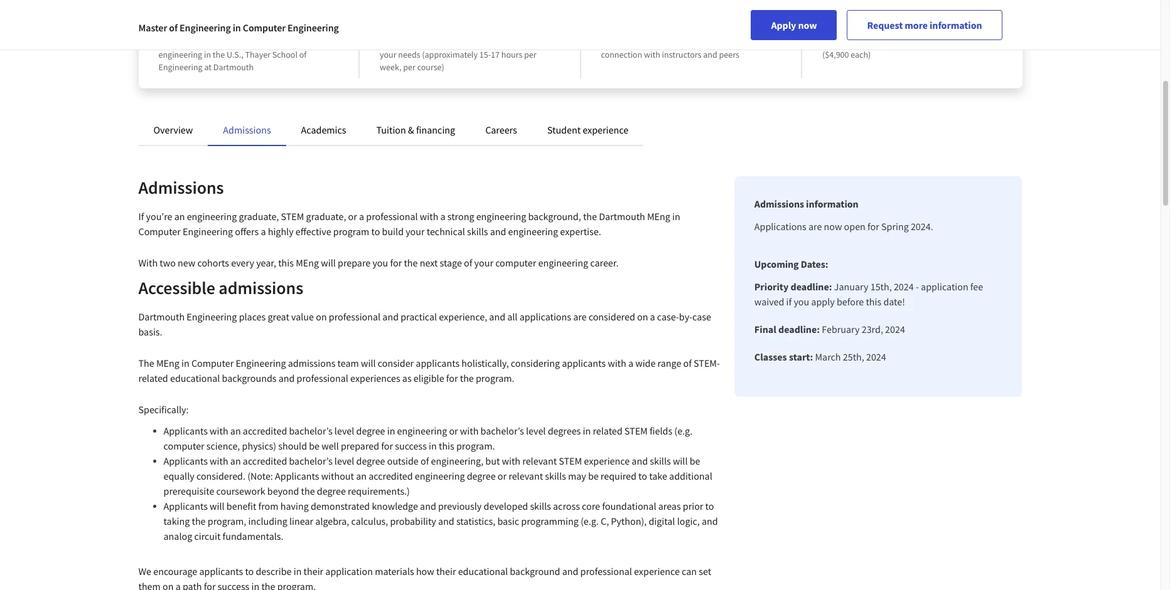 Task type: locate. For each thing, give the bounding box(es) containing it.
will up additional
[[673, 455, 688, 468]]

application left materials
[[325, 566, 373, 578]]

1 vertical spatial per
[[524, 49, 537, 60]]

0 horizontal spatial their
[[304, 566, 323, 578]]

consider
[[378, 357, 414, 370]]

0 vertical spatial be
[[309, 440, 320, 453]]

and inside the meng in computer engineering admissions team will consider applicants holistically, considering applicants with a wide range of stem- related educational backgrounds and professional experiences as eligible for the program.
[[279, 372, 295, 385]]

you right the if
[[794, 296, 809, 308]]

$44,100
[[823, 19, 864, 35]]

science,
[[206, 440, 240, 453]]

accredited up (note:
[[243, 455, 287, 468]]

2 vertical spatial this
[[439, 440, 454, 453]]

with left wide
[[608, 357, 626, 370]]

of
[[169, 21, 178, 34], [195, 36, 203, 48], [311, 36, 318, 48], [299, 49, 307, 60], [464, 257, 472, 269], [684, 357, 692, 370], [421, 455, 429, 468]]

2 vertical spatial stem
[[559, 455, 582, 468]]

coursework
[[216, 485, 265, 498]]

program up (approximately
[[431, 36, 463, 48]]

1 horizontal spatial stem
[[559, 455, 582, 468]]

with two new cohorts every year, this meng will prepare you for the next stage of your computer engineering career.
[[138, 257, 619, 269]]

0 horizontal spatial stem
[[281, 210, 304, 223]]

hours
[[502, 49, 523, 60]]

basis.
[[138, 326, 162, 338]]

1 horizontal spatial your
[[406, 225, 425, 238]]

tuition
[[376, 124, 406, 136]]

educational
[[170, 372, 220, 385], [458, 566, 508, 578]]

computer inside the meng in computer engineering admissions team will consider applicants holistically, considering applicants with a wide range of stem- related educational backgrounds and professional experiences as eligible for the program.
[[191, 357, 234, 370]]

to
[[371, 225, 380, 238], [639, 470, 647, 483], [706, 500, 714, 513], [245, 566, 254, 578]]

how
[[416, 566, 434, 578]]

with inside the meng in computer engineering admissions team will consider applicants holistically, considering applicants with a wide range of stem- related educational backgrounds and professional experiences as eligible for the program.
[[608, 357, 626, 370]]

applicants down prerequisite
[[164, 500, 208, 513]]

fundamentals.
[[223, 531, 284, 543]]

the left 'next' at the left top
[[404, 257, 418, 269]]

programming
[[521, 516, 579, 528]]

an inside if you're an engineering graduate, stem graduate, or a professional with a strong engineering background, the dartmouth meng in computer engineering offers a highly effective program to build your technical skills and engineering expertise.
[[174, 210, 185, 223]]

peers
[[719, 49, 740, 60]]

1 vertical spatial computer
[[138, 225, 181, 238]]

thayer
[[245, 49, 271, 60]]

2024 for classes start: march 25th, 2024
[[867, 351, 886, 364]]

0 vertical spatial meng
[[647, 210, 671, 223]]

1 vertical spatial 2024
[[885, 323, 905, 336]]

backgrounds
[[222, 372, 277, 385]]

0 vertical spatial related
[[138, 372, 168, 385]]

tuition & financing link
[[376, 124, 455, 136]]

program
[[431, 36, 463, 48], [333, 225, 369, 238]]

engineering down 'accessible admissions' on the left of page
[[187, 311, 237, 323]]

be right 'may'
[[588, 470, 599, 483]]

0 vertical spatial educational
[[170, 372, 220, 385]]

now
[[798, 19, 817, 31], [824, 220, 842, 233]]

great
[[268, 311, 289, 323]]

0 horizontal spatial this
[[278, 257, 294, 269]]

stem up the highly
[[281, 210, 304, 223]]

meng inside if you're an engineering graduate, stem graduate, or a professional with a strong engineering background, the dartmouth meng in computer engineering offers a highly effective program to build your technical skills and engineering expertise.
[[647, 210, 671, 223]]

admissions down year,
[[219, 277, 303, 300]]

practical
[[401, 311, 437, 323]]

with up engineering,
[[460, 425, 479, 438]]

a up technical
[[441, 210, 446, 223]]

hands-
[[658, 36, 684, 48]]

are down admissions information at the top of page
[[809, 220, 822, 233]]

1 vertical spatial or
[[449, 425, 458, 438]]

to left build at the left top
[[371, 225, 380, 238]]

2 horizontal spatial computer
[[243, 21, 286, 34]]

the inside the meng in computer engineering admissions team will consider applicants holistically, considering applicants with a wide range of stem- related educational backgrounds and professional experiences as eligible for the program.
[[460, 372, 474, 385]]

stem left fields
[[625, 425, 648, 438]]

1 vertical spatial program
[[333, 225, 369, 238]]

should
[[278, 440, 307, 453]]

for inside the $44,100 total cost pay only for courses you enroll in per term ($4,900 each)
[[855, 36, 865, 48]]

per down needs
[[403, 62, 416, 73]]

engineering up the one in the top of the page
[[180, 21, 231, 34]]

skills inside if you're an engineering graduate, stem graduate, or a professional with a strong engineering background, the dartmouth meng in computer engineering offers a highly effective program to build your technical skills and engineering expertise.
[[467, 225, 488, 238]]

applicants down specifically:
[[164, 425, 208, 438]]

by-
[[679, 311, 693, 323]]

&
[[408, 124, 414, 136]]

a left wide
[[628, 357, 634, 370]]

next
[[420, 257, 438, 269]]

for inside we encourage applicants to describe in their application materials how their educational background and professional experience can set them on a path for success in the program.
[[204, 581, 216, 591]]

stem inside if you're an engineering graduate, stem graduate, or a professional with a strong engineering background, the dartmouth meng in computer engineering offers a highly effective program to build your technical skills and engineering expertise.
[[281, 210, 304, 223]]

admissions inside the meng in computer engineering admissions team will consider applicants holistically, considering applicants with a wide range of stem- related educational backgrounds and professional experiences as eligible for the program.
[[288, 357, 336, 370]]

professional inside if you're an engineering graduate, stem graduate, or a professional with a strong engineering background, the dartmouth meng in computer engineering offers a highly effective program to build your technical skills and engineering expertise.
[[366, 210, 418, 223]]

0 horizontal spatial applicants
[[199, 566, 243, 578]]

now left the open
[[824, 220, 842, 233]]

skills left 'may'
[[545, 470, 566, 483]]

engineering inside earn an ivy league degree from one of the first professional schools of engineering in the u.s., thayer school of engineering at dartmouth
[[159, 62, 203, 73]]

be up additional
[[690, 455, 700, 468]]

experience right student
[[583, 124, 629, 136]]

you inside the january 15th, 2024 - application fee waived if you apply before this date!
[[794, 296, 809, 308]]

requirements.)
[[348, 485, 410, 498]]

benefit
[[227, 500, 256, 513]]

skills up programming
[[530, 500, 551, 513]]

admissions
[[219, 277, 303, 300], [288, 357, 336, 370]]

dartmouth inside "dartmouth engineering places great value on professional and practical experience, and all applications are considered on a case-by-case basis."
[[138, 311, 185, 323]]

are
[[809, 220, 822, 233], [573, 311, 587, 323]]

0 vertical spatial program.
[[476, 372, 515, 385]]

case
[[693, 311, 711, 323]]

your inside if you're an engineering graduate, stem graduate, or a professional with a strong engineering background, the dartmouth meng in computer engineering offers a highly effective program to build your technical skills and engineering expertise.
[[406, 225, 425, 238]]

related right 'degrees'
[[593, 425, 623, 438]]

1 horizontal spatial information
[[930, 19, 982, 31]]

1 horizontal spatial computer
[[496, 257, 536, 269]]

apply now button
[[751, 10, 837, 40]]

their right how
[[436, 566, 456, 578]]

academics link
[[301, 124, 346, 136]]

experience,
[[439, 311, 487, 323]]

for
[[855, 36, 865, 48], [868, 220, 880, 233], [390, 257, 402, 269], [446, 372, 458, 385], [381, 440, 393, 453], [204, 581, 216, 591]]

applicants up path
[[199, 566, 243, 578]]

deadline: up apply
[[791, 281, 832, 293]]

1 horizontal spatial graduate,
[[306, 210, 346, 223]]

be left "well"
[[309, 440, 320, 453]]

and right backgrounds
[[279, 372, 295, 385]]

0 vertical spatial now
[[798, 19, 817, 31]]

every
[[231, 257, 254, 269]]

physics)
[[242, 440, 276, 453]]

accredited up "requirements.)" on the bottom left of page
[[369, 470, 413, 483]]

deadline: for final
[[779, 323, 820, 336]]

date!
[[884, 296, 905, 308]]

2 horizontal spatial stem
[[625, 425, 648, 438]]

0 horizontal spatial program
[[333, 225, 369, 238]]

application right -
[[921, 281, 969, 293]]

application inside the january 15th, 2024 - application fee waived if you apply before this date!
[[921, 281, 969, 293]]

analog
[[164, 531, 192, 543]]

professional up thayer
[[234, 36, 279, 48]]

deadline:
[[791, 281, 832, 293], [779, 323, 820, 336]]

1 vertical spatial related
[[593, 425, 623, 438]]

to inside if you're an engineering graduate, stem graduate, or a professional with a strong engineering background, the dartmouth meng in computer engineering offers a highly effective program to build your technical skills and engineering expertise.
[[371, 225, 380, 238]]

0 horizontal spatial dartmouth
[[138, 311, 185, 323]]

with up technical
[[420, 210, 438, 223]]

classes start: march 25th, 2024
[[755, 351, 886, 364]]

1 vertical spatial this
[[866, 296, 882, 308]]

2 horizontal spatial your
[[474, 257, 494, 269]]

holistically,
[[462, 357, 509, 370]]

0 horizontal spatial are
[[573, 311, 587, 323]]

relevant up the developed
[[509, 470, 543, 483]]

information inside request more information button
[[930, 19, 982, 31]]

0 horizontal spatial your
[[380, 49, 397, 60]]

2 vertical spatial or
[[498, 470, 507, 483]]

engineering
[[180, 21, 231, 34], [288, 21, 339, 34], [159, 62, 203, 73], [183, 225, 233, 238], [187, 311, 237, 323], [236, 357, 286, 370]]

0 vertical spatial (e.g.
[[675, 425, 693, 438]]

or
[[348, 210, 357, 223], [449, 425, 458, 438], [498, 470, 507, 483]]

educational up specifically:
[[170, 372, 220, 385]]

0 vertical spatial you
[[897, 36, 911, 48]]

engineering inside "dartmouth engineering places great value on professional and practical experience, and all applications are considered on a case-by-case basis."
[[187, 311, 237, 323]]

information up term
[[930, 19, 982, 31]]

professional inside "dartmouth engineering places great value on professional and practical experience, and all applications are considered on a case-by-case basis."
[[329, 311, 381, 323]]

request more information button
[[847, 10, 1002, 40]]

for inside the applicants with an accredited bachelor's level degree in engineering or with bachelor's level degrees in related stem fields (e.g. computer science, physics) should be well prepared for success in this program. applicants with an accredited bachelor's level degree outside of engineering, but with relevant stem experience and skills will be equally considered. (note: applicants without an accredited engineering degree or relevant skills may be required to take additional prerequisite coursework beyond the degree requirements.) applicants will benefit from having demonstrated knowledge and previously developed skills across core foundational areas prior to taking the program, including linear algebra, calculus, probability and statistics, basic programming (e.g. c, python), digital logic, and analog circuit fundamentals.
[[381, 440, 393, 453]]

2 vertical spatial meng
[[156, 357, 179, 370]]

program. down the holistically, in the left of the page
[[476, 372, 515, 385]]

graduate, up offers
[[239, 210, 279, 223]]

1 vertical spatial experience
[[584, 455, 630, 468]]

2 graduate, from the left
[[306, 210, 346, 223]]

bachelor's down should
[[289, 455, 333, 468]]

computer inside if you're an engineering graduate, stem graduate, or a professional with a strong engineering background, the dartmouth meng in computer engineering offers a highly effective program to build your technical skills and engineering expertise.
[[138, 225, 181, 238]]

2 vertical spatial computer
[[191, 357, 234, 370]]

2 vertical spatial be
[[588, 470, 599, 483]]

february
[[822, 323, 860, 336]]

if
[[787, 296, 792, 308]]

meng inside the meng in computer engineering admissions team will consider applicants holistically, considering applicants with a wide range of stem- related educational backgrounds and professional experiences as eligible for the program.
[[156, 357, 179, 370]]

0 horizontal spatial (e.g.
[[581, 516, 599, 528]]

student experience
[[547, 124, 629, 136]]

0 horizontal spatial success
[[218, 581, 249, 591]]

highly
[[268, 225, 294, 238]]

program up "prepare"
[[333, 225, 369, 238]]

0 horizontal spatial or
[[348, 210, 357, 223]]

1 vertical spatial now
[[824, 220, 842, 233]]

success up outside
[[395, 440, 427, 453]]

your right stage
[[474, 257, 494, 269]]

you down the cost
[[897, 36, 911, 48]]

engineering right strong
[[476, 210, 526, 223]]

0 horizontal spatial information
[[806, 198, 859, 210]]

computer
[[243, 21, 286, 34], [138, 225, 181, 238], [191, 357, 234, 370]]

0 vertical spatial success
[[395, 440, 427, 453]]

dartmouth up basis.
[[138, 311, 185, 323]]

1 vertical spatial your
[[406, 225, 425, 238]]

and down projects,
[[703, 49, 718, 60]]

0 vertical spatial your
[[380, 49, 397, 60]]

a
[[359, 210, 364, 223], [441, 210, 446, 223], [261, 225, 266, 238], [650, 311, 655, 323], [628, 357, 634, 370], [176, 581, 181, 591]]

an inside earn an ivy league degree from one of the first professional schools of engineering in the u.s., thayer school of engineering at dartmouth
[[186, 19, 199, 35]]

you
[[897, 36, 911, 48], [373, 257, 388, 269], [794, 296, 809, 308]]

per left term
[[944, 36, 957, 48]]

0 horizontal spatial computer
[[164, 440, 204, 453]]

degree up schools
[[261, 19, 297, 35]]

1 vertical spatial success
[[218, 581, 249, 591]]

term
[[958, 36, 976, 48]]

accessible
[[138, 277, 215, 300]]

the down the holistically, in the left of the page
[[460, 372, 474, 385]]

computer
[[496, 257, 536, 269], [164, 440, 204, 453]]

1 horizontal spatial (e.g.
[[675, 425, 693, 438]]

an up science,
[[230, 425, 241, 438]]

1 vertical spatial information
[[806, 198, 859, 210]]

applicants right considering
[[562, 357, 606, 370]]

are inside "dartmouth engineering places great value on professional and practical experience, and all applications are considered on a case-by-case basis."
[[573, 311, 587, 323]]

0 vertical spatial deadline:
[[791, 281, 832, 293]]

digital
[[649, 516, 675, 528]]

2 horizontal spatial you
[[897, 36, 911, 48]]

1 vertical spatial (e.g.
[[581, 516, 599, 528]]

with
[[138, 257, 158, 269]]

success right path
[[218, 581, 249, 591]]

computer up backgrounds
[[191, 357, 234, 370]]

bachelor's up should
[[289, 425, 333, 438]]

this up engineering,
[[439, 440, 454, 453]]

1 horizontal spatial this
[[439, 440, 454, 453]]

1 vertical spatial are
[[573, 311, 587, 323]]

2 horizontal spatial applicants
[[562, 357, 606, 370]]

2 vertical spatial 2024
[[867, 351, 886, 364]]

your inside complete the program on the schedule that suits your needs (approximately 15-17 hours per week, per course)
[[380, 49, 397, 60]]

1 horizontal spatial educational
[[458, 566, 508, 578]]

as
[[402, 372, 412, 385]]

earn an ivy league degree from one of the first professional schools of engineering in the u.s., thayer school of engineering at dartmouth
[[159, 19, 318, 73]]

1 vertical spatial dartmouth
[[599, 210, 645, 223]]

professional inside the meng in computer engineering admissions team will consider applicants holistically, considering applicants with a wide range of stem- related educational backgrounds and professional experiences as eligible for the program.
[[297, 372, 348, 385]]

0 horizontal spatial related
[[138, 372, 168, 385]]

2024 right 25th,
[[867, 351, 886, 364]]

1 horizontal spatial related
[[593, 425, 623, 438]]

0 horizontal spatial computer
[[138, 225, 181, 238]]

this right year,
[[278, 257, 294, 269]]

1 horizontal spatial their
[[436, 566, 456, 578]]

experience left can
[[634, 566, 680, 578]]

accessible admissions
[[138, 277, 303, 300]]

1 horizontal spatial application
[[921, 281, 969, 293]]

new
[[178, 257, 195, 269]]

0 horizontal spatial now
[[798, 19, 817, 31]]

build
[[382, 225, 404, 238]]

1 horizontal spatial per
[[524, 49, 537, 60]]

stage
[[440, 257, 462, 269]]

1 horizontal spatial you
[[794, 296, 809, 308]]

stem
[[281, 210, 304, 223], [625, 425, 648, 438], [559, 455, 582, 468]]

can
[[682, 566, 697, 578]]

2 vertical spatial you
[[794, 296, 809, 308]]

0 vertical spatial dartmouth
[[213, 62, 254, 73]]

and right background
[[562, 566, 579, 578]]

2 vertical spatial dartmouth
[[138, 311, 185, 323]]

1 vertical spatial program.
[[456, 440, 495, 453]]

degree up prepared
[[356, 425, 385, 438]]

professional up build at the left top
[[366, 210, 418, 223]]

professional inside we encourage applicants to describe in their application materials how their educational background and professional experience can set them on a path for success in the program.
[[581, 566, 632, 578]]

professional down c,
[[581, 566, 632, 578]]

strong
[[448, 210, 474, 223]]

additional
[[669, 470, 713, 483]]

admissions left team
[[288, 357, 336, 370]]

2 vertical spatial experience
[[634, 566, 680, 578]]

instructors
[[662, 49, 702, 60]]

accredited up physics)
[[243, 425, 287, 438]]

related inside the applicants with an accredited bachelor's level degree in engineering or with bachelor's level degrees in related stem fields (e.g. computer science, physics) should be well prepared for success in this program. applicants with an accredited bachelor's level degree outside of engineering, but with relevant stem experience and skills will be equally considered. (note: applicants without an accredited engineering degree or relevant skills may be required to take additional prerequisite coursework beyond the degree requirements.) applicants will benefit from having demonstrated knowledge and previously developed skills across core foundational areas prior to taking the program, including linear algebra, calculus, probability and statistics, basic programming (e.g. c, python), digital logic, and analog circuit fundamentals.
[[593, 425, 623, 438]]

2 vertical spatial program.
[[277, 581, 316, 591]]

range
[[658, 357, 682, 370]]

engineering inside if you're an engineering graduate, stem graduate, or a professional with a strong engineering background, the dartmouth meng in computer engineering offers a highly effective program to build your technical skills and engineering expertise.
[[183, 225, 233, 238]]

algebra,
[[315, 516, 349, 528]]

program. down describe
[[277, 581, 316, 591]]

circuit
[[194, 531, 221, 543]]

areas
[[658, 500, 681, 513]]

dartmouth
[[213, 62, 254, 73], [599, 210, 645, 223], [138, 311, 185, 323]]

you right "prepare"
[[373, 257, 388, 269]]

you inside the $44,100 total cost pay only for courses you enroll in per term ($4,900 each)
[[897, 36, 911, 48]]

1 vertical spatial educational
[[458, 566, 508, 578]]

0 vertical spatial this
[[278, 257, 294, 269]]

0 vertical spatial per
[[944, 36, 957, 48]]

or inside if you're an engineering graduate, stem graduate, or a professional with a strong engineering background, the dartmouth meng in computer engineering offers a highly effective program to build your technical skills and engineering expertise.
[[348, 210, 357, 223]]

dartmouth up expertise.
[[599, 210, 645, 223]]

your up week,
[[380, 49, 397, 60]]

on inside lecture videos, hands-on projects, and connection with instructors and peers
[[684, 36, 693, 48]]

0 vertical spatial computer
[[496, 257, 536, 269]]

the left first
[[204, 36, 216, 48]]

1 horizontal spatial program
[[431, 36, 463, 48]]

course)
[[417, 62, 444, 73]]

1 horizontal spatial applicants
[[416, 357, 460, 370]]

1 horizontal spatial success
[[395, 440, 427, 453]]

the down describe
[[261, 581, 275, 591]]

python),
[[611, 516, 647, 528]]

a down encourage on the left bottom of page
[[176, 581, 181, 591]]

1 horizontal spatial dartmouth
[[213, 62, 254, 73]]

knowledge
[[372, 500, 418, 513]]

(e.g.
[[675, 425, 693, 438], [581, 516, 599, 528]]

1 horizontal spatial now
[[824, 220, 842, 233]]

stem up 'may'
[[559, 455, 582, 468]]

applicants inside we encourage applicants to describe in their application materials how their educational background and professional experience can set them on a path for success in the program.
[[199, 566, 243, 578]]

level up "well"
[[335, 425, 354, 438]]

1 horizontal spatial computer
[[191, 357, 234, 370]]

and right technical
[[490, 225, 506, 238]]

engineering down the one in the top of the page
[[159, 49, 202, 60]]

0 vertical spatial information
[[930, 19, 982, 31]]

computer inside the applicants with an accredited bachelor's level degree in engineering or with bachelor's level degrees in related stem fields (e.g. computer science, physics) should be well prepared for success in this program. applicants with an accredited bachelor's level degree outside of engineering, but with relevant stem experience and skills will be equally considered. (note: applicants without an accredited engineering degree or relevant skills may be required to take additional prerequisite coursework beyond the degree requirements.) applicants will benefit from having demonstrated knowledge and previously developed skills across core foundational areas prior to taking the program, including linear algebra, calculus, probability and statistics, basic programming (e.g. c, python), digital logic, and analog circuit fundamentals.
[[164, 440, 204, 453]]

engineering down the one in the top of the page
[[159, 62, 203, 73]]

fee
[[971, 281, 983, 293]]

engineering down expertise.
[[538, 257, 588, 269]]

an down science,
[[230, 455, 241, 468]]

2 horizontal spatial meng
[[647, 210, 671, 223]]

2 horizontal spatial per
[[944, 36, 957, 48]]

for right eligible
[[446, 372, 458, 385]]

apply
[[811, 296, 835, 308]]

1 vertical spatial admissions
[[288, 357, 336, 370]]

experience up required
[[584, 455, 630, 468]]

related down the
[[138, 372, 168, 385]]

1 horizontal spatial are
[[809, 220, 822, 233]]

two
[[160, 257, 176, 269]]

applicants up eligible
[[416, 357, 460, 370]]



Task type: vqa. For each thing, say whether or not it's contained in the screenshot.
experience to the top
yes



Task type: describe. For each thing, give the bounding box(es) containing it.
applicants with an accredited bachelor's level degree in engineering or with bachelor's level degrees in related stem fields (e.g. computer science, physics) should be well prepared for success in this program. applicants with an accredited bachelor's level degree outside of engineering, but with relevant stem experience and skills will be equally considered. (note: applicants without an accredited engineering degree or relevant skills may be required to take additional prerequisite coursework beyond the degree requirements.) applicants will benefit from having demonstrated knowledge and previously developed skills across core foundational areas prior to taking the program, including linear algebra, calculus, probability and statistics, basic programming (e.g. c, python), digital logic, and analog circuit fundamentals.
[[164, 425, 718, 543]]

in inside if you're an engineering graduate, stem graduate, or a professional with a strong engineering background, the dartmouth meng in computer engineering offers a highly effective program to build your technical skills and engineering expertise.
[[673, 210, 680, 223]]

and inside if you're an engineering graduate, stem graduate, or a professional with a strong engineering background, the dartmouth meng in computer engineering offers a highly effective program to build your technical skills and engineering expertise.
[[490, 225, 506, 238]]

before
[[837, 296, 864, 308]]

upcoming
[[755, 258, 799, 271]]

offers
[[235, 225, 259, 238]]

on inside we encourage applicants to describe in their application materials how their educational background and professional experience can set them on a path for success in the program.
[[163, 581, 174, 591]]

the up circuit
[[192, 516, 206, 528]]

and up peers
[[729, 36, 743, 48]]

program,
[[208, 516, 246, 528]]

prior
[[683, 500, 704, 513]]

of inside the meng in computer engineering admissions team will consider applicants holistically, considering applicants with a wide range of stem- related educational backgrounds and professional experiences as eligible for the program.
[[684, 357, 692, 370]]

0 horizontal spatial per
[[403, 62, 416, 73]]

each)
[[851, 49, 871, 60]]

a up "prepare"
[[359, 210, 364, 223]]

final
[[755, 323, 777, 336]]

background,
[[528, 210, 581, 223]]

ivy
[[202, 19, 217, 35]]

we encourage applicants to describe in their application materials how their educational background and professional experience can set them on a path for success in the program.
[[138, 566, 712, 591]]

for down build at the left top
[[390, 257, 402, 269]]

skills up take
[[650, 455, 671, 468]]

-
[[916, 281, 919, 293]]

developed
[[484, 500, 528, 513]]

and right logic,
[[702, 516, 718, 528]]

1 vertical spatial you
[[373, 257, 388, 269]]

engineering up schools
[[288, 21, 339, 34]]

engineering inside earn an ivy league degree from one of the first professional schools of engineering in the u.s., thayer school of engineering at dartmouth
[[159, 49, 202, 60]]

with up considered.
[[210, 455, 228, 468]]

for right the open
[[868, 220, 880, 233]]

cohorts
[[197, 257, 229, 269]]

of down schools
[[299, 49, 307, 60]]

apply
[[771, 19, 796, 31]]

2 vertical spatial accredited
[[369, 470, 413, 483]]

but
[[486, 455, 500, 468]]

program. inside the applicants with an accredited bachelor's level degree in engineering or with bachelor's level degrees in related stem fields (e.g. computer science, physics) should be well prepared for success in this program. applicants with an accredited bachelor's level degree outside of engineering, but with relevant stem experience and skills will be equally considered. (note: applicants without an accredited engineering degree or relevant skills may be required to take additional prerequisite coursework beyond the degree requirements.) applicants will benefit from having demonstrated knowledge and previously developed skills across core foundational areas prior to taking the program, including linear algebra, calculus, probability and statistics, basic programming (e.g. c, python), digital logic, and analog circuit fundamentals.
[[456, 440, 495, 453]]

enroll
[[912, 36, 934, 48]]

tuition & financing
[[376, 124, 455, 136]]

the inside if you're an engineering graduate, stem graduate, or a professional with a strong engineering background, the dartmouth meng in computer engineering offers a highly effective program to build your technical skills and engineering expertise.
[[583, 210, 597, 223]]

earn
[[159, 19, 183, 35]]

related inside the meng in computer engineering admissions team will consider applicants holistically, considering applicants with a wide range of stem- related educational backgrounds and professional experiences as eligible for the program.
[[138, 372, 168, 385]]

degree inside earn an ivy league degree from one of the first professional schools of engineering in the u.s., thayer school of engineering at dartmouth
[[261, 19, 297, 35]]

with up science,
[[210, 425, 228, 438]]

technical
[[427, 225, 465, 238]]

this inside the applicants with an accredited bachelor's level degree in engineering or with bachelor's level degrees in related stem fields (e.g. computer science, physics) should be well prepared for success in this program. applicants with an accredited bachelor's level degree outside of engineering, but with relevant stem experience and skills will be equally considered. (note: applicants without an accredited engineering degree or relevant skills may be required to take additional prerequisite coursework beyond the degree requirements.) applicants will benefit from having demonstrated knowledge and previously developed skills across core foundational areas prior to taking the program, including linear algebra, calculus, probability and statistics, basic programming (e.g. c, python), digital logic, and analog circuit fundamentals.
[[439, 440, 454, 453]]

program. inside we encourage applicants to describe in their application materials how their educational background and professional experience can set them on a path for success in the program.
[[277, 581, 316, 591]]

and up probability
[[420, 500, 436, 513]]

1 horizontal spatial or
[[449, 425, 458, 438]]

1 vertical spatial meng
[[296, 257, 319, 269]]

applicants up equally
[[164, 455, 208, 468]]

level up without at left bottom
[[335, 455, 354, 468]]

and up required
[[632, 455, 648, 468]]

may
[[568, 470, 586, 483]]

student
[[547, 124, 581, 136]]

with inside if you're an engineering graduate, stem graduate, or a professional with a strong engineering background, the dartmouth meng in computer engineering offers a highly effective program to build your technical skills and engineering expertise.
[[420, 210, 438, 223]]

basic
[[498, 516, 519, 528]]

places
[[239, 311, 266, 323]]

effective
[[296, 225, 331, 238]]

now inside button
[[798, 19, 817, 31]]

equally
[[164, 470, 194, 483]]

0 vertical spatial experience
[[583, 124, 629, 136]]

admissions information
[[755, 198, 859, 210]]

more
[[905, 19, 928, 31]]

level left 'degrees'
[[526, 425, 546, 438]]

applications are now open for spring 2024.
[[755, 220, 934, 233]]

one
[[179, 36, 193, 48]]

0 horizontal spatial be
[[309, 440, 320, 453]]

for inside the meng in computer engineering admissions team will consider applicants holistically, considering applicants with a wide range of stem- related educational backgrounds and professional experiences as eligible for the program.
[[446, 372, 458, 385]]

lecture videos, hands-on projects, and connection with instructors and peers
[[601, 36, 743, 60]]

degree down prepared
[[356, 455, 385, 468]]

academics
[[301, 124, 346, 136]]

in inside earn an ivy league degree from one of the first professional schools of engineering in the u.s., thayer school of engineering at dartmouth
[[204, 49, 211, 60]]

considering
[[511, 357, 560, 370]]

will inside the meng in computer engineering admissions team will consider applicants holistically, considering applicants with a wide range of stem- related educational backgrounds and professional experiences as eligible for the program.
[[361, 357, 376, 370]]

priority
[[755, 281, 789, 293]]

of up from
[[169, 21, 178, 34]]

professional inside earn an ivy league degree from one of the first professional schools of engineering in the u.s., thayer school of engineering at dartmouth
[[234, 36, 279, 48]]

you're
[[146, 210, 172, 223]]

needs
[[398, 49, 420, 60]]

applications
[[755, 220, 807, 233]]

background
[[510, 566, 560, 578]]

program inside if you're an engineering graduate, stem graduate, or a professional with a strong engineering background, the dartmouth meng in computer engineering offers a highly effective program to build your technical skills and engineering expertise.
[[333, 225, 369, 238]]

the up having at left
[[301, 485, 315, 498]]

total
[[867, 19, 891, 35]]

a inside the meng in computer engineering admissions team will consider applicants holistically, considering applicants with a wide range of stem- related educational backgrounds and professional experiences as eligible for the program.
[[628, 357, 634, 370]]

demonstrated
[[311, 500, 370, 513]]

logic,
[[677, 516, 700, 528]]

dartmouth engineering places great value on professional and practical experience, and all applications are considered on a case-by-case basis.
[[138, 311, 711, 338]]

will left "prepare"
[[321, 257, 336, 269]]

0 vertical spatial admissions
[[219, 277, 303, 300]]

classes
[[755, 351, 787, 364]]

degrees
[[548, 425, 581, 438]]

value
[[291, 311, 314, 323]]

videos,
[[631, 36, 657, 48]]

1 vertical spatial accredited
[[243, 455, 287, 468]]

priority deadline:
[[755, 281, 832, 293]]

degree down without at left bottom
[[317, 485, 346, 498]]

of right schools
[[311, 36, 318, 48]]

and down 'previously'
[[438, 516, 454, 528]]

per inside the $44,100 total cost pay only for courses you enroll in per term ($4,900 each)
[[944, 36, 957, 48]]

with right but
[[502, 455, 521, 468]]

engineering down background,
[[508, 225, 558, 238]]

overview
[[154, 124, 193, 136]]

educational inside we encourage applicants to describe in their application materials how their educational background and professional experience can set them on a path for success in the program.
[[458, 566, 508, 578]]

educational inside the meng in computer engineering admissions team will consider applicants holistically, considering applicants with a wide range of stem- related educational backgrounds and professional experiences as eligible for the program.
[[170, 372, 220, 385]]

and left all
[[489, 311, 505, 323]]

of right stage
[[464, 257, 472, 269]]

courses
[[867, 36, 895, 48]]

careers
[[485, 124, 517, 136]]

application inside we encourage applicants to describe in their application materials how their educational background and professional experience can set them on a path for success in the program.
[[325, 566, 373, 578]]

dartmouth inside earn an ivy league degree from one of the first professional schools of engineering in the u.s., thayer school of engineering at dartmouth
[[213, 62, 254, 73]]

request more information
[[867, 19, 982, 31]]

success inside the applicants with an accredited bachelor's level degree in engineering or with bachelor's level degrees in related stem fields (e.g. computer science, physics) should be well prepared for success in this program. applicants with an accredited bachelor's level degree outside of engineering, but with relevant stem experience and skills will be equally considered. (note: applicants without an accredited engineering degree or relevant skills may be required to take additional prerequisite coursework beyond the degree requirements.) applicants will benefit from having demonstrated knowledge and previously developed skills across core foundational areas prior to taking the program, including linear algebra, calculus, probability and statistics, basic programming (e.g. c, python), digital logic, and analog circuit fundamentals.
[[395, 440, 427, 453]]

master
[[138, 21, 167, 34]]

final deadline: february 23rd, 2024
[[755, 323, 905, 336]]

the inside we encourage applicants to describe in their application materials how their educational background and professional experience can set them on a path for success in the program.
[[261, 581, 275, 591]]

core
[[582, 500, 600, 513]]

request
[[867, 19, 903, 31]]

a inside "dartmouth engineering places great value on professional and practical experience, and all applications are considered on a case-by-case basis."
[[650, 311, 655, 323]]

lecture
[[601, 36, 629, 48]]

experience inside we encourage applicants to describe in their application materials how their educational background and professional experience can set them on a path for success in the program.
[[634, 566, 680, 578]]

january 15th, 2024 - application fee waived if you apply before this date!
[[755, 281, 983, 308]]

and inside we encourage applicants to describe in their application materials how their educational background and professional experience can set them on a path for success in the program.
[[562, 566, 579, 578]]

march
[[815, 351, 841, 364]]

and left practical
[[383, 311, 399, 323]]

program inside complete the program on the schedule that suits your needs (approximately 15-17 hours per week, per course)
[[431, 36, 463, 48]]

of right the one in the top of the page
[[195, 36, 203, 48]]

a right offers
[[261, 225, 266, 238]]

statistics,
[[456, 516, 496, 528]]

an up "requirements.)" on the bottom left of page
[[356, 470, 367, 483]]

engineering up outside
[[397, 425, 447, 438]]

1 their from the left
[[304, 566, 323, 578]]

having
[[281, 500, 309, 513]]

wide
[[636, 357, 656, 370]]

of inside the applicants with an accredited bachelor's level degree in engineering or with bachelor's level degrees in related stem fields (e.g. computer science, physics) should be well prepared for success in this program. applicants with an accredited bachelor's level degree outside of engineering, but with relevant stem experience and skills will be equally considered. (note: applicants without an accredited engineering degree or relevant skills may be required to take additional prerequisite coursework beyond the degree requirements.) applicants will benefit from having demonstrated knowledge and previously developed skills across core foundational areas prior to taking the program, including linear algebra, calculus, probability and statistics, basic programming (e.g. c, python), digital logic, and analog circuit fundamentals.
[[421, 455, 429, 468]]

the up needs
[[417, 36, 429, 48]]

the down first
[[213, 49, 225, 60]]

the meng in computer engineering admissions team will consider applicants holistically, considering applicants with a wide range of stem- related educational backgrounds and professional experiences as eligible for the program.
[[138, 357, 720, 385]]

from
[[159, 36, 178, 48]]

to left take
[[639, 470, 647, 483]]

1 graduate, from the left
[[239, 210, 279, 223]]

specifically:
[[138, 404, 191, 416]]

bachelor's up but
[[481, 425, 524, 438]]

prepared
[[341, 440, 379, 453]]

with inside lecture videos, hands-on projects, and connection with instructors and peers
[[644, 49, 660, 60]]

calculus,
[[351, 516, 388, 528]]

engineering down engineering,
[[415, 470, 465, 483]]

beyond
[[267, 485, 299, 498]]

a inside we encourage applicants to describe in their application materials how their educational background and professional experience can set them on a path for success in the program.
[[176, 581, 181, 591]]

pay
[[823, 36, 836, 48]]

0 vertical spatial are
[[809, 220, 822, 233]]

this inside the january 15th, 2024 - application fee waived if you apply before this date!
[[866, 296, 882, 308]]

0 vertical spatial accredited
[[243, 425, 287, 438]]

program. inside the meng in computer engineering admissions team will consider applicants holistically, considering applicants with a wide range of stem- related educational backgrounds and professional experiences as eligible for the program.
[[476, 372, 515, 385]]

to right prior
[[706, 500, 714, 513]]

17
[[491, 49, 500, 60]]

in inside the $44,100 total cost pay only for courses you enroll in per term ($4,900 each)
[[936, 36, 943, 48]]

on inside complete the program on the schedule that suits your needs (approximately 15-17 hours per week, per course)
[[465, 36, 474, 48]]

2 their from the left
[[436, 566, 456, 578]]

engineering up offers
[[187, 210, 237, 223]]

set
[[699, 566, 712, 578]]

them
[[138, 581, 161, 591]]

only
[[837, 36, 853, 48]]

2024 for final deadline: february 23rd, 2024
[[885, 323, 905, 336]]

1 vertical spatial stem
[[625, 425, 648, 438]]

required
[[601, 470, 637, 483]]

projects,
[[695, 36, 727, 48]]

the up 15-
[[476, 36, 488, 48]]

foundational
[[602, 500, 656, 513]]

team
[[338, 357, 359, 370]]

to inside we encourage applicants to describe in their application materials how their educational background and professional experience can set them on a path for success in the program.
[[245, 566, 254, 578]]

degree down but
[[467, 470, 496, 483]]

applicants up beyond
[[275, 470, 319, 483]]

dartmouth inside if you're an engineering graduate, stem graduate, or a professional with a strong engineering background, the dartmouth meng in computer engineering offers a highly effective program to build your technical skills and engineering expertise.
[[599, 210, 645, 223]]

2024 inside the january 15th, 2024 - application fee waived if you apply before this date!
[[894, 281, 914, 293]]

engineering inside the meng in computer engineering admissions team will consider applicants holistically, considering applicants with a wide range of stem- related educational backgrounds and professional experiences as eligible for the program.
[[236, 357, 286, 370]]

cost
[[894, 19, 916, 35]]

complete
[[380, 36, 416, 48]]

2 horizontal spatial be
[[690, 455, 700, 468]]

experience inside the applicants with an accredited bachelor's level degree in engineering or with bachelor's level degrees in related stem fields (e.g. computer science, physics) should be well prepared for success in this program. applicants with an accredited bachelor's level degree outside of engineering, but with relevant stem experience and skills will be equally considered. (note: applicants without an accredited engineering degree or relevant skills may be required to take additional prerequisite coursework beyond the degree requirements.) applicants will benefit from having demonstrated knowledge and previously developed skills across core foundational areas prior to taking the program, including linear algebra, calculus, probability and statistics, basic programming (e.g. c, python), digital logic, and analog circuit fundamentals.
[[584, 455, 630, 468]]

success inside we encourage applicants to describe in their application materials how their educational background and professional experience can set them on a path for success in the program.
[[218, 581, 249, 591]]

15th,
[[871, 281, 892, 293]]

linear
[[289, 516, 313, 528]]

2 vertical spatial your
[[474, 257, 494, 269]]

1 horizontal spatial be
[[588, 470, 599, 483]]

complete the program on the schedule that suits your needs (approximately 15-17 hours per week, per course)
[[380, 36, 559, 73]]

on left case-
[[637, 311, 648, 323]]

1 vertical spatial relevant
[[509, 470, 543, 483]]

expertise.
[[560, 225, 601, 238]]

in inside the meng in computer engineering admissions team will consider applicants holistically, considering applicants with a wide range of stem- related educational backgrounds and professional experiences as eligible for the program.
[[181, 357, 189, 370]]

deadline: for priority
[[791, 281, 832, 293]]

on right value
[[316, 311, 327, 323]]

0 vertical spatial relevant
[[523, 455, 557, 468]]

case-
[[657, 311, 679, 323]]

engineering,
[[431, 455, 484, 468]]

will up program, on the bottom left of page
[[210, 500, 225, 513]]



